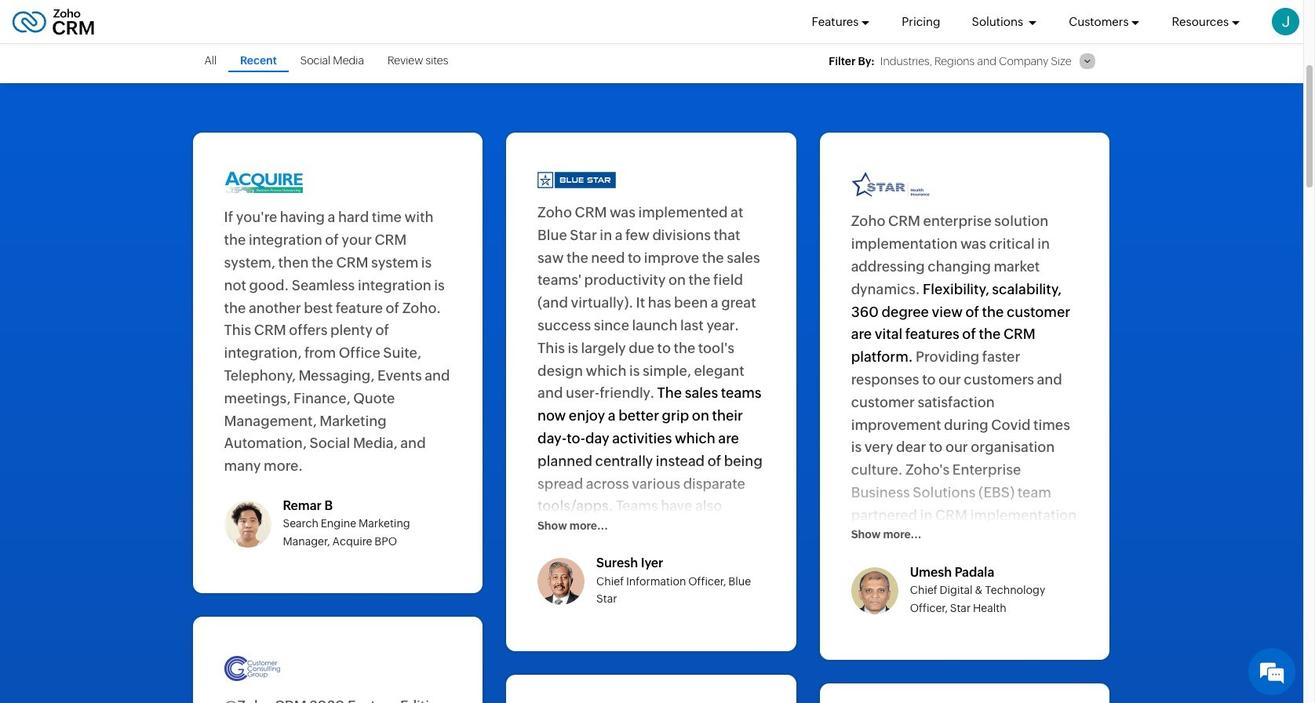 Task type: vqa. For each thing, say whether or not it's contained in the screenshot.
JOHN SMITH image
yes



Task type: locate. For each thing, give the bounding box(es) containing it.
zoho crm logo image
[[12, 4, 95, 39]]



Task type: describe. For each thing, give the bounding box(es) containing it.
john smith image
[[1273, 8, 1300, 35]]



